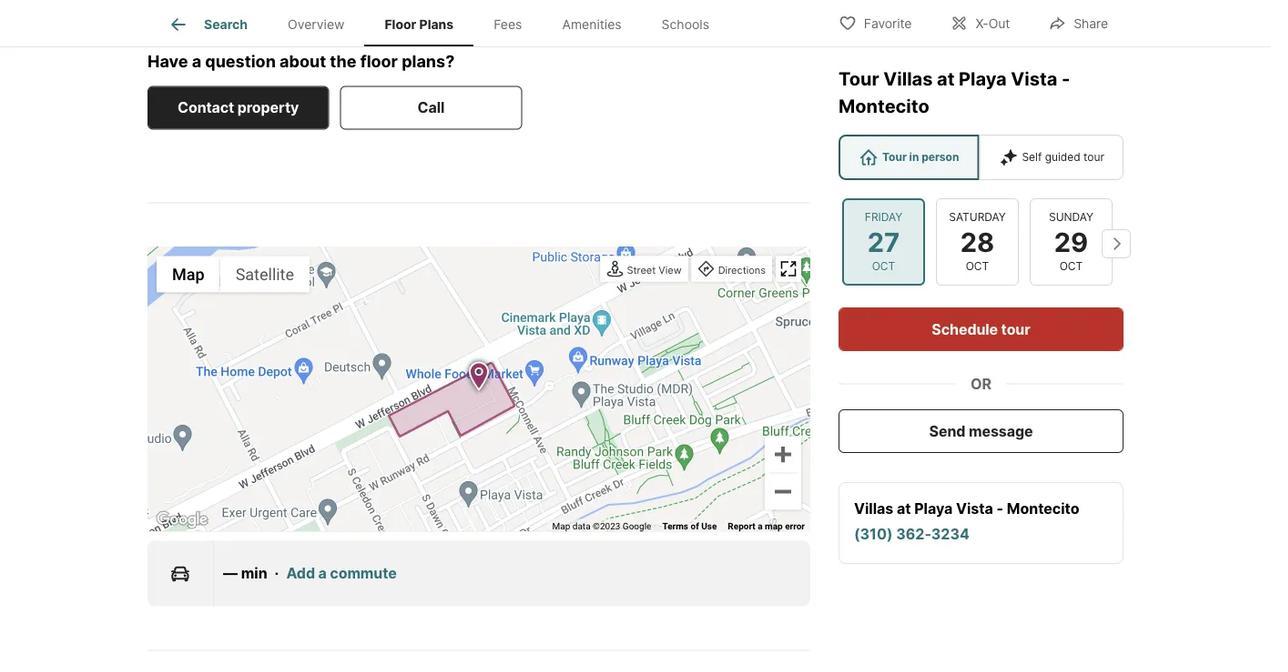 Task type: describe. For each thing, give the bounding box(es) containing it.
overview
[[288, 17, 345, 32]]

map button
[[157, 257, 220, 293]]

·
[[275, 565, 279, 583]]

sunday
[[1049, 211, 1094, 224]]

tour for tour in person
[[883, 151, 907, 164]]

self guided tour option
[[980, 135, 1124, 180]]

amenities tab
[[542, 3, 642, 46]]

terms of use
[[663, 521, 717, 532]]

terms
[[663, 521, 689, 532]]

send message button
[[839, 410, 1124, 454]]

the
[[330, 51, 357, 71]]

use
[[702, 521, 717, 532]]

street view button
[[602, 258, 686, 283]]

fees tab
[[474, 3, 542, 46]]

contact
[[178, 99, 234, 117]]

street view
[[627, 264, 682, 276]]

view
[[659, 264, 682, 276]]

tour inside button
[[1002, 321, 1031, 338]]

schools tab
[[642, 3, 730, 46]]

add
[[286, 565, 315, 583]]

schedule tour
[[932, 321, 1031, 338]]

favorite button
[[823, 4, 928, 41]]

map data ©2023 google
[[552, 521, 652, 532]]

min
[[241, 565, 267, 583]]

tab list containing search
[[148, 0, 744, 46]]

commute
[[330, 565, 397, 583]]

tour for tour villas at playa vista - montecito
[[839, 68, 880, 90]]

oct for 28
[[966, 260, 989, 273]]

vista inside villas at playa vista - montecito (310) 362-3234
[[956, 500, 994, 518]]

villas at playa vista - montecito (310) 362-3234
[[854, 500, 1080, 543]]

have
[[148, 51, 188, 71]]

28
[[961, 226, 995, 258]]

property
[[238, 99, 299, 117]]

— min · add a commute
[[223, 565, 397, 583]]

tour in person option
[[839, 135, 980, 180]]

a for have
[[192, 51, 201, 71]]

(310) 362-3234 link
[[854, 526, 970, 543]]

out
[[989, 16, 1010, 31]]

plans
[[420, 17, 454, 32]]

of
[[691, 521, 699, 532]]

x-out
[[976, 16, 1010, 31]]

google image
[[152, 509, 212, 533]]

next image
[[1102, 230, 1131, 259]]

error
[[785, 521, 805, 532]]

satellite button
[[220, 257, 310, 293]]

overview tab
[[268, 3, 365, 46]]

call
[[418, 99, 445, 117]]

terms of use link
[[663, 521, 717, 532]]

playa inside tour villas at playa vista - montecito
[[959, 68, 1007, 90]]

have a question about the floor plans?
[[148, 51, 455, 71]]

in
[[910, 151, 919, 164]]

message
[[969, 423, 1033, 440]]

at inside villas at playa vista - montecito (310) 362-3234
[[897, 500, 911, 518]]

floor
[[385, 17, 417, 32]]

©2023
[[593, 521, 621, 532]]

street
[[627, 264, 656, 276]]

or
[[971, 375, 992, 393]]

schools
[[662, 17, 710, 32]]

map region
[[142, 212, 842, 665]]

self
[[1022, 151, 1042, 164]]

montecito inside tour villas at playa vista - montecito
[[839, 95, 930, 117]]

call link
[[340, 86, 522, 130]]

send message
[[930, 423, 1033, 440]]

villas inside villas at playa vista - montecito (310) 362-3234
[[854, 500, 894, 518]]



Task type: vqa. For each thing, say whether or not it's contained in the screenshot.
for
no



Task type: locate. For each thing, give the bounding box(es) containing it.
directions button
[[694, 258, 771, 283]]

call button
[[340, 86, 522, 130]]

0 vertical spatial montecito
[[839, 95, 930, 117]]

x-out button
[[935, 4, 1026, 41]]

send
[[930, 423, 966, 440]]

0 horizontal spatial -
[[997, 500, 1004, 518]]

floor plans
[[385, 17, 454, 32]]

1 horizontal spatial oct
[[966, 260, 989, 273]]

map inside popup button
[[172, 265, 205, 284]]

1 vertical spatial montecito
[[1007, 500, 1080, 518]]

0 horizontal spatial tour
[[1002, 321, 1031, 338]]

2 horizontal spatial a
[[758, 521, 763, 532]]

playa inside villas at playa vista - montecito (310) 362-3234
[[915, 500, 953, 518]]

2 oct from the left
[[966, 260, 989, 273]]

floor plans tab
[[365, 3, 474, 46]]

schedule
[[932, 321, 998, 338]]

map left data
[[552, 521, 570, 532]]

tour villas at playa vista - montecito
[[839, 68, 1071, 117]]

0 horizontal spatial playa
[[915, 500, 953, 518]]

tour
[[839, 68, 880, 90], [883, 151, 907, 164]]

villas up (310) on the right of page
[[854, 500, 894, 518]]

1 horizontal spatial tour
[[883, 151, 907, 164]]

google
[[623, 521, 652, 532]]

1 vertical spatial map
[[552, 521, 570, 532]]

3234
[[932, 526, 970, 543]]

about
[[280, 51, 326, 71]]

0 vertical spatial tour
[[1084, 151, 1105, 164]]

0 horizontal spatial map
[[172, 265, 205, 284]]

vista up the 3234
[[956, 500, 994, 518]]

1 horizontal spatial playa
[[959, 68, 1007, 90]]

1 vertical spatial playa
[[915, 500, 953, 518]]

villas
[[884, 68, 933, 90], [854, 500, 894, 518]]

0 horizontal spatial tour
[[839, 68, 880, 90]]

27
[[868, 226, 900, 258]]

a for report
[[758, 521, 763, 532]]

0 horizontal spatial vista
[[956, 500, 994, 518]]

tour inside option
[[1084, 151, 1105, 164]]

tab list
[[148, 0, 744, 46]]

directions
[[718, 264, 766, 276]]

0 vertical spatial a
[[192, 51, 201, 71]]

montecito down message
[[1007, 500, 1080, 518]]

1 horizontal spatial map
[[552, 521, 570, 532]]

map left satellite
[[172, 265, 205, 284]]

friday 27 oct
[[865, 211, 903, 273]]

villas down the favorite
[[884, 68, 933, 90]]

map for map data ©2023 google
[[552, 521, 570, 532]]

1 vertical spatial vista
[[956, 500, 994, 518]]

—
[[223, 565, 238, 583]]

search
[[204, 17, 248, 32]]

vista inside tour villas at playa vista - montecito
[[1011, 68, 1058, 90]]

tour in person
[[883, 151, 959, 164]]

0 horizontal spatial oct
[[872, 260, 896, 273]]

guided
[[1045, 151, 1081, 164]]

2 vertical spatial a
[[318, 565, 327, 583]]

29
[[1055, 226, 1089, 258]]

0 vertical spatial map
[[172, 265, 205, 284]]

at down the x-out button
[[937, 68, 955, 90]]

list box containing tour in person
[[839, 135, 1124, 180]]

0 horizontal spatial a
[[192, 51, 201, 71]]

1 vertical spatial tour
[[1002, 321, 1031, 338]]

tour right "guided"
[[1084, 151, 1105, 164]]

map
[[172, 265, 205, 284], [552, 521, 570, 532]]

data
[[573, 521, 591, 532]]

(310)
[[854, 526, 893, 543]]

3 oct from the left
[[1060, 260, 1083, 273]]

1 horizontal spatial a
[[318, 565, 327, 583]]

oct for 27
[[872, 260, 896, 273]]

montecito inside villas at playa vista - montecito (310) 362-3234
[[1007, 500, 1080, 518]]

saturday 28 oct
[[949, 211, 1006, 273]]

0 vertical spatial tour
[[839, 68, 880, 90]]

1 horizontal spatial vista
[[1011, 68, 1058, 90]]

share
[[1074, 16, 1109, 31]]

tour down favorite button
[[839, 68, 880, 90]]

1 horizontal spatial -
[[1062, 68, 1071, 90]]

floor
[[360, 51, 398, 71]]

0 vertical spatial playa
[[959, 68, 1007, 90]]

search link
[[168, 14, 248, 36]]

map for map
[[172, 265, 205, 284]]

tour left in
[[883, 151, 907, 164]]

playa down x-
[[959, 68, 1007, 90]]

- down message
[[997, 500, 1004, 518]]

sunday 29 oct
[[1049, 211, 1094, 273]]

report
[[728, 521, 756, 532]]

oct down 28
[[966, 260, 989, 273]]

montecito
[[839, 95, 930, 117], [1007, 500, 1080, 518]]

menu bar containing map
[[157, 257, 310, 293]]

contact property button
[[148, 86, 329, 130]]

person
[[922, 151, 959, 164]]

1 oct from the left
[[872, 260, 896, 273]]

friday
[[865, 211, 903, 224]]

tour right schedule
[[1002, 321, 1031, 338]]

- down share button
[[1062, 68, 1071, 90]]

schedule tour button
[[839, 308, 1124, 352]]

report a map error
[[728, 521, 805, 532]]

a
[[192, 51, 201, 71], [758, 521, 763, 532], [318, 565, 327, 583]]

0 vertical spatial vista
[[1011, 68, 1058, 90]]

0 vertical spatial villas
[[884, 68, 933, 90]]

fees
[[494, 17, 522, 32]]

at inside tour villas at playa vista - montecito
[[937, 68, 955, 90]]

1 horizontal spatial tour
[[1084, 151, 1105, 164]]

a right have
[[192, 51, 201, 71]]

oct inside 'sunday 29 oct'
[[1060, 260, 1083, 273]]

a left map
[[758, 521, 763, 532]]

montecito up tour in person option at the top right of the page
[[839, 95, 930, 117]]

- inside tour villas at playa vista - montecito
[[1062, 68, 1071, 90]]

1 vertical spatial at
[[897, 500, 911, 518]]

playa up the 3234
[[915, 500, 953, 518]]

at
[[937, 68, 955, 90], [897, 500, 911, 518]]

map
[[765, 521, 783, 532]]

menu bar
[[157, 257, 310, 293]]

question
[[205, 51, 276, 71]]

oct down 29
[[1060, 260, 1083, 273]]

1 vertical spatial a
[[758, 521, 763, 532]]

1 vertical spatial villas
[[854, 500, 894, 518]]

self guided tour
[[1022, 151, 1105, 164]]

oct down 27 in the right top of the page
[[872, 260, 896, 273]]

a right add
[[318, 565, 327, 583]]

villas inside tour villas at playa vista - montecito
[[884, 68, 933, 90]]

1 horizontal spatial at
[[937, 68, 955, 90]]

0 horizontal spatial montecito
[[839, 95, 930, 117]]

tour
[[1084, 151, 1105, 164], [1002, 321, 1031, 338]]

x-
[[976, 16, 989, 31]]

vista
[[1011, 68, 1058, 90], [956, 500, 994, 518]]

oct inside saturday 28 oct
[[966, 260, 989, 273]]

oct
[[872, 260, 896, 273], [966, 260, 989, 273], [1060, 260, 1083, 273]]

list box
[[839, 135, 1124, 180]]

1 horizontal spatial montecito
[[1007, 500, 1080, 518]]

amenities
[[562, 17, 622, 32]]

share button
[[1033, 4, 1124, 41]]

oct for 29
[[1060, 260, 1083, 273]]

0 horizontal spatial at
[[897, 500, 911, 518]]

tour inside tour villas at playa vista - montecito
[[839, 68, 880, 90]]

playa
[[959, 68, 1007, 90], [915, 500, 953, 518]]

1 vertical spatial -
[[997, 500, 1004, 518]]

satellite
[[236, 265, 294, 284]]

362-
[[896, 526, 932, 543]]

oct inside friday 27 oct
[[872, 260, 896, 273]]

tour inside option
[[883, 151, 907, 164]]

- inside villas at playa vista - montecito (310) 362-3234
[[997, 500, 1004, 518]]

vista down share button
[[1011, 68, 1058, 90]]

favorite
[[864, 16, 912, 31]]

0 vertical spatial at
[[937, 68, 955, 90]]

1 vertical spatial tour
[[883, 151, 907, 164]]

at up (310) 362-3234 link
[[897, 500, 911, 518]]

add a commute button
[[286, 564, 397, 585]]

-
[[1062, 68, 1071, 90], [997, 500, 1004, 518]]

report a map error link
[[728, 521, 805, 532]]

contact property
[[178, 99, 299, 117]]

plans?
[[402, 51, 455, 71]]

2 horizontal spatial oct
[[1060, 260, 1083, 273]]

saturday
[[949, 211, 1006, 224]]

0 vertical spatial -
[[1062, 68, 1071, 90]]



